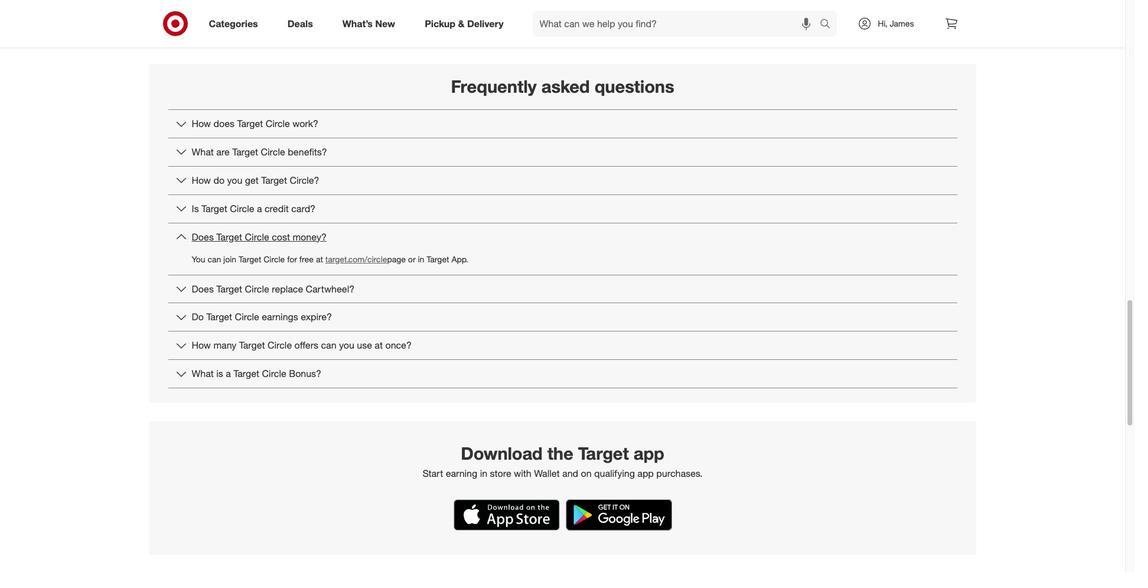 Task type: vqa. For each thing, say whether or not it's contained in the screenshot.
all colors Icon
no



Task type: describe. For each thing, give the bounding box(es) containing it.
about
[[598, 6, 622, 18]]

a inside is target circle a credit card? dropdown button
[[257, 203, 262, 214]]

what's new link
[[333, 11, 410, 37]]

target.com/circle
[[325, 254, 387, 264]]

join
[[223, 254, 236, 264]]

once?
[[386, 339, 412, 351]]

what are target circle benefits?
[[192, 146, 327, 158]]

target right is
[[234, 368, 259, 379]]

a for redcard
[[479, 6, 484, 18]]

learn more about redcard link
[[547, 6, 663, 19]]

store
[[490, 467, 512, 479]]

yet?
[[527, 6, 545, 18]]

wallet
[[534, 467, 560, 479]]

2 redcard from the left
[[625, 6, 663, 18]]

target right do on the bottom of the page
[[206, 311, 232, 323]]

learn
[[547, 6, 571, 18]]

how for how does target circle work?
[[192, 118, 211, 130]]

don't
[[432, 6, 454, 18]]

what for what is a target circle bonus?
[[192, 368, 214, 379]]

cost
[[272, 231, 290, 243]]

frequently
[[451, 76, 537, 97]]

a for target
[[226, 368, 231, 379]]

circle left cost
[[245, 231, 269, 243]]

earning
[[446, 467, 478, 479]]

or
[[408, 254, 416, 264]]

what are target circle benefits? button
[[168, 138, 958, 166]]

questions
[[595, 76, 675, 97]]

how many target circle offers can you use at once? button
[[168, 332, 958, 359]]

is
[[216, 368, 223, 379]]

bonus?
[[289, 368, 322, 379]]

categories
[[209, 17, 258, 29]]

1 vertical spatial app
[[638, 467, 654, 479]]

on
[[581, 467, 592, 479]]

What can we help you find? suggestions appear below search field
[[533, 11, 823, 37]]

0 vertical spatial you
[[227, 174, 242, 186]]

pickup & delivery link
[[415, 11, 519, 37]]

what for what are target circle benefits?
[[192, 146, 214, 158]]

use
[[357, 339, 372, 351]]

do target circle earnings expire? button
[[168, 303, 958, 331]]

and
[[563, 467, 579, 479]]

search
[[815, 19, 844, 30]]

target right the join
[[239, 254, 261, 264]]

target left app.
[[427, 254, 449, 264]]

target right the 'are'
[[232, 146, 258, 158]]

what is a target circle bonus? button
[[168, 360, 958, 388]]

1 vertical spatial you
[[339, 339, 354, 351]]

0 horizontal spatial in
[[418, 254, 425, 264]]

does for does target circle cost money?
[[192, 231, 214, 243]]

&
[[458, 17, 465, 29]]

you can join target circle for free at target.com/circle page or in target app.
[[192, 254, 469, 264]]

target right the does
[[237, 118, 263, 130]]

purchases.
[[657, 467, 703, 479]]

how do you get target circle?
[[192, 174, 319, 186]]

work?
[[293, 118, 318, 130]]

circle left earnings
[[235, 311, 259, 323]]

circle left bonus?
[[262, 368, 286, 379]]

how for how do you get target circle?
[[192, 174, 211, 186]]

how does target circle work? button
[[168, 110, 958, 138]]

does target circle cost money?
[[192, 231, 327, 243]]

money?
[[293, 231, 327, 243]]

circle left work?
[[266, 118, 290, 130]]

do
[[214, 174, 225, 186]]

asked
[[542, 76, 590, 97]]

0 vertical spatial app
[[634, 443, 665, 464]]

circle?
[[290, 174, 319, 186]]

circle up how do you get target circle?
[[261, 146, 285, 158]]

circle left "offers"
[[268, 339, 292, 351]]

categories link
[[199, 11, 273, 37]]

target down the join
[[216, 283, 242, 295]]

target inside download the target app start earning in store with wallet and on qualifying app purchases.
[[578, 443, 629, 464]]



Task type: locate. For each thing, give the bounding box(es) containing it.
you
[[227, 174, 242, 186], [339, 339, 354, 351]]

target up the join
[[216, 231, 242, 243]]

target right many on the left bottom
[[239, 339, 265, 351]]

how
[[192, 118, 211, 130], [192, 174, 211, 186], [192, 339, 211, 351]]

in left the store
[[480, 467, 488, 479]]

have
[[456, 6, 476, 18]]

start
[[423, 467, 443, 479]]

what's
[[343, 17, 373, 29]]

you left use
[[339, 339, 354, 351]]

does up you
[[192, 231, 214, 243]]

2 vertical spatial how
[[192, 339, 211, 351]]

circle down get
[[230, 203, 254, 214]]

0 vertical spatial at
[[316, 254, 323, 264]]

0 vertical spatial a
[[479, 6, 484, 18]]

pickup
[[425, 17, 456, 29]]

the
[[548, 443, 574, 464]]

1 redcard from the left
[[486, 6, 524, 18]]

frequently asked questions
[[451, 76, 675, 97]]

in inside download the target app start earning in store with wallet and on qualifying app purchases.
[[480, 467, 488, 479]]

0 horizontal spatial a
[[226, 368, 231, 379]]

does target circle cost money? button
[[168, 223, 958, 251]]

2 horizontal spatial a
[[479, 6, 484, 18]]

hi,
[[878, 18, 888, 28]]

benefits?
[[288, 146, 327, 158]]

target right get
[[261, 174, 287, 186]]

is
[[192, 203, 199, 214]]

in
[[418, 254, 425, 264], [480, 467, 488, 479]]

a inside what is a target circle bonus? dropdown button
[[226, 368, 231, 379]]

a left credit
[[257, 203, 262, 214]]

with
[[514, 467, 532, 479]]

2 what from the top
[[192, 368, 214, 379]]

1 vertical spatial what
[[192, 368, 214, 379]]

1 horizontal spatial can
[[321, 339, 337, 351]]

redcard right about
[[625, 6, 663, 18]]

hi, james
[[878, 18, 915, 28]]

free
[[299, 254, 314, 264]]

don't have a redcard yet? learn more about redcard
[[432, 6, 663, 18]]

how do you get target circle? button
[[168, 167, 958, 194]]

do
[[192, 311, 204, 323]]

new
[[375, 17, 395, 29]]

does
[[192, 231, 214, 243], [192, 283, 214, 295]]

1 what from the top
[[192, 146, 214, 158]]

redcard left yet?
[[486, 6, 524, 18]]

offers
[[295, 339, 319, 351]]

1 how from the top
[[192, 118, 211, 130]]

1 vertical spatial can
[[321, 339, 337, 351]]

app.
[[452, 254, 469, 264]]

0 horizontal spatial can
[[208, 254, 221, 264]]

1 vertical spatial in
[[480, 467, 488, 479]]

target.com/circle link
[[325, 254, 387, 264]]

expire?
[[301, 311, 332, 323]]

download on the appstore image
[[454, 499, 560, 531]]

for
[[287, 254, 297, 264]]

1 vertical spatial does
[[192, 283, 214, 295]]

delivery
[[467, 17, 504, 29]]

what
[[192, 146, 214, 158], [192, 368, 214, 379]]

1 does from the top
[[192, 231, 214, 243]]

target up qualifying at the right of page
[[578, 443, 629, 464]]

credit
[[265, 203, 289, 214]]

are
[[216, 146, 230, 158]]

what's new
[[343, 17, 395, 29]]

pickup & delivery
[[425, 17, 504, 29]]

circle
[[266, 118, 290, 130], [261, 146, 285, 158], [230, 203, 254, 214], [245, 231, 269, 243], [264, 254, 285, 264], [245, 283, 269, 295], [235, 311, 259, 323], [268, 339, 292, 351], [262, 368, 286, 379]]

james
[[890, 18, 915, 28]]

at right use
[[375, 339, 383, 351]]

page
[[387, 254, 406, 264]]

how does target circle work?
[[192, 118, 318, 130]]

what left the 'are'
[[192, 146, 214, 158]]

many
[[214, 339, 237, 351]]

replace
[[272, 283, 303, 295]]

in right or
[[418, 254, 425, 264]]

get it on google play image
[[566, 499, 672, 531]]

0 vertical spatial does
[[192, 231, 214, 243]]

you
[[192, 254, 205, 264]]

a right is
[[226, 368, 231, 379]]

at right free
[[316, 254, 323, 264]]

0 horizontal spatial at
[[316, 254, 323, 264]]

a
[[479, 6, 484, 18], [257, 203, 262, 214], [226, 368, 231, 379]]

can inside dropdown button
[[321, 339, 337, 351]]

can left the join
[[208, 254, 221, 264]]

1 horizontal spatial you
[[339, 339, 354, 351]]

1 horizontal spatial redcard
[[625, 6, 663, 18]]

more
[[574, 6, 595, 18]]

app right qualifying at the right of page
[[638, 467, 654, 479]]

target
[[237, 118, 263, 130], [232, 146, 258, 158], [261, 174, 287, 186], [202, 203, 227, 214], [216, 231, 242, 243], [239, 254, 261, 264], [427, 254, 449, 264], [216, 283, 242, 295], [206, 311, 232, 323], [239, 339, 265, 351], [234, 368, 259, 379], [578, 443, 629, 464]]

get
[[245, 174, 259, 186]]

at
[[316, 254, 323, 264], [375, 339, 383, 351]]

0 vertical spatial in
[[418, 254, 425, 264]]

cartwheel?
[[306, 283, 355, 295]]

how left many on the left bottom
[[192, 339, 211, 351]]

0 horizontal spatial redcard
[[486, 6, 524, 18]]

app
[[634, 443, 665, 464], [638, 467, 654, 479]]

app up purchases.
[[634, 443, 665, 464]]

does
[[214, 118, 235, 130]]

card?
[[291, 203, 316, 214]]

0 vertical spatial what
[[192, 146, 214, 158]]

redcard
[[486, 6, 524, 18], [625, 6, 663, 18]]

0 vertical spatial how
[[192, 118, 211, 130]]

circle up do target circle earnings expire? on the left
[[245, 283, 269, 295]]

target right the is on the left top of the page
[[202, 203, 227, 214]]

how left the does
[[192, 118, 211, 130]]

download
[[461, 443, 543, 464]]

how for how many target circle offers can you use at once?
[[192, 339, 211, 351]]

how many target circle offers can you use at once?
[[192, 339, 412, 351]]

1 vertical spatial a
[[257, 203, 262, 214]]

0 horizontal spatial you
[[227, 174, 242, 186]]

does up do on the bottom of the page
[[192, 283, 214, 295]]

1 horizontal spatial a
[[257, 203, 262, 214]]

what is a target circle bonus?
[[192, 368, 322, 379]]

1 horizontal spatial in
[[480, 467, 488, 479]]

earnings
[[262, 311, 298, 323]]

download the target app start earning in store with wallet and on qualifying app purchases.
[[423, 443, 703, 479]]

is target circle a credit card?
[[192, 203, 316, 214]]

does target circle replace cartwheel?
[[192, 283, 355, 295]]

qualifying
[[595, 467, 635, 479]]

can
[[208, 254, 221, 264], [321, 339, 337, 351]]

at inside dropdown button
[[375, 339, 383, 351]]

1 horizontal spatial at
[[375, 339, 383, 351]]

search button
[[815, 11, 844, 39]]

deals link
[[278, 11, 328, 37]]

0 vertical spatial can
[[208, 254, 221, 264]]

circle left for
[[264, 254, 285, 264]]

2 vertical spatial a
[[226, 368, 231, 379]]

what left is
[[192, 368, 214, 379]]

how left do
[[192, 174, 211, 186]]

do target circle earnings expire?
[[192, 311, 332, 323]]

2 does from the top
[[192, 283, 214, 295]]

1 vertical spatial how
[[192, 174, 211, 186]]

3 how from the top
[[192, 339, 211, 351]]

does target circle replace cartwheel? button
[[168, 275, 958, 303]]

does for does target circle replace cartwheel?
[[192, 283, 214, 295]]

deals
[[288, 17, 313, 29]]

you right do
[[227, 174, 242, 186]]

is target circle a credit card? button
[[168, 195, 958, 223]]

2 how from the top
[[192, 174, 211, 186]]

a right have
[[479, 6, 484, 18]]

1 vertical spatial at
[[375, 339, 383, 351]]

can right "offers"
[[321, 339, 337, 351]]



